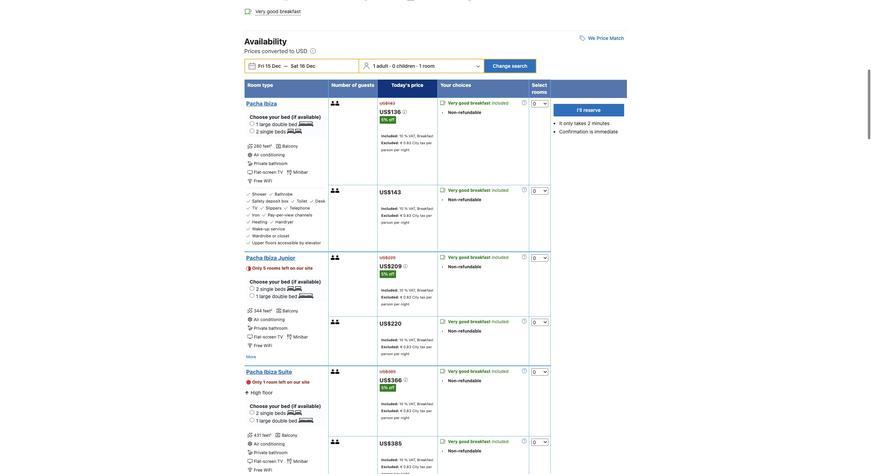 Task type: describe. For each thing, give the bounding box(es) containing it.
private for 431
[[254, 450, 268, 456]]

3 € from the top
[[400, 295, 403, 299]]

private for 344
[[254, 326, 268, 331]]

more details on meals and payment options image for us$385
[[522, 439, 527, 444]]

private for 280
[[254, 161, 268, 166]]

4 10 from the top
[[400, 338, 404, 342]]

4 tax from the top
[[420, 345, 425, 349]]

is
[[590, 129, 594, 135]]

price
[[597, 35, 609, 41]]

1 available) from the top
[[298, 114, 321, 120]]

good for us$385 more details on meals and payment options image
[[459, 439, 470, 445]]

prices
[[244, 48, 260, 54]]

1 us$143 from the top
[[380, 101, 395, 106]]

5 0.83 from the top
[[404, 409, 411, 414]]

5 included from the top
[[492, 369, 509, 374]]

closet
[[278, 233, 290, 239]]

we price match button
[[577, 32, 627, 45]]

availability
[[244, 37, 287, 46]]

1 down pacha ibiza
[[256, 121, 258, 127]]

refundable for third more details on meals and payment options icon from the bottom of the page
[[459, 197, 482, 203]]

tv for 280 feet²
[[278, 170, 283, 175]]

tv for 344 feet²
[[278, 335, 283, 340]]

4 non- from the top
[[448, 329, 459, 334]]

wake-up service
[[252, 227, 285, 232]]

good for us$366 more details on meals and payment options icon
[[459, 369, 470, 374]]

2 included: 10 % vat, breakfast from the top
[[382, 207, 434, 211]]

2 excluded: from the top
[[382, 214, 399, 218]]

search
[[512, 63, 528, 69]]

only 5 rooms left on our site
[[252, 266, 313, 271]]

pacha for pacha ibiza suite
[[246, 369, 263, 375]]

balcony for 280 feet²
[[283, 144, 298, 149]]

1 large from the top
[[260, 121, 271, 127]]

pacha ibiza suite link
[[246, 369, 325, 376]]

fri
[[258, 63, 264, 69]]

flat-screen tv for 344 feet²
[[254, 335, 283, 340]]

2 breakfast from the top
[[417, 207, 434, 211]]

4 breakfast from the top
[[417, 338, 434, 342]]

1 adult · 0 children · 1 room
[[373, 63, 435, 69]]

4 • from the top
[[442, 329, 444, 334]]

3 excluded: from the top
[[382, 295, 399, 299]]

6 0.83 from the top
[[404, 465, 411, 469]]

off for us$366
[[389, 386, 395, 391]]

view
[[285, 213, 294, 218]]

change
[[493, 63, 511, 69]]

fri 15 dec button
[[256, 60, 284, 72]]

• for third more details on meals and payment options icon from the bottom of the page
[[442, 197, 444, 203]]

conditioning for 431 feet²
[[261, 442, 285, 447]]

refundable for us$385 more details on meals and payment options image
[[459, 449, 482, 454]]

2 dec from the left
[[307, 63, 316, 69]]

3 tax from the top
[[420, 295, 425, 299]]

conditioning for 280 feet²
[[261, 152, 285, 158]]

our for pacha ibiza suite
[[294, 380, 301, 385]]

2 non- from the top
[[448, 197, 459, 203]]

feet² for 431 feet²
[[262, 433, 272, 438]]

6 night from the top
[[401, 472, 410, 475]]

us$366
[[380, 377, 403, 384]]

i'll reserve button
[[554, 104, 624, 117]]

change search
[[493, 63, 528, 69]]

pacha ibiza
[[246, 101, 277, 107]]

guests
[[358, 82, 375, 88]]

1 double from the top
[[272, 121, 288, 127]]

on for junior
[[290, 266, 296, 271]]

per-
[[277, 213, 285, 218]]

air conditioning for 280 feet²
[[254, 152, 285, 158]]

on for suite
[[287, 380, 292, 385]]

2 tax from the top
[[420, 214, 425, 218]]

very good breakfast
[[256, 8, 301, 14]]

2 € from the top
[[400, 214, 403, 218]]

5 € 0.83 city tax per person per night from the top
[[382, 409, 432, 420]]

5% off for us$209
[[382, 272, 395, 277]]

3 night from the top
[[401, 302, 410, 306]]

280 feet²
[[254, 144, 272, 149]]

1 left adult
[[373, 63, 375, 69]]

pacha ibiza junior
[[246, 255, 295, 261]]

344
[[254, 309, 262, 314]]

pacha for pacha ibiza
[[246, 101, 263, 107]]

6 € 0.83 city tax per person per night from the top
[[382, 465, 432, 475]]

2 included: from the top
[[382, 207, 399, 211]]

3 your from the top
[[269, 404, 280, 409]]

5 10 from the top
[[400, 402, 404, 407]]

2 night from the top
[[401, 221, 410, 225]]

5% for us$366
[[382, 386, 388, 391]]

flat- for 431
[[254, 459, 263, 464]]

floor
[[263, 390, 273, 396]]

left for suite
[[279, 380, 286, 385]]

4 person from the top
[[382, 352, 393, 356]]

select rooms
[[532, 82, 547, 95]]

only 1 room left on our site
[[252, 380, 310, 385]]

pacha ibiza link
[[246, 100, 325, 107]]

0
[[392, 63, 396, 69]]

5% for us$209
[[382, 272, 388, 277]]

i'll reserve
[[577, 107, 601, 113]]

ibiza for pacha ibiza junior
[[264, 255, 277, 261]]

screen for 344 feet²
[[263, 335, 276, 340]]

tv for 431 feet²
[[278, 459, 283, 464]]

wifi for 280 feet²
[[264, 178, 272, 184]]

minibar for 344 feet²
[[293, 335, 308, 340]]

pacha for pacha ibiza junior
[[246, 255, 263, 261]]

2 person from the top
[[382, 221, 393, 225]]

change search button
[[485, 60, 536, 73]]

6 % from the top
[[405, 458, 408, 462]]

5% off for us$136
[[382, 117, 395, 122]]

free wifi for 280
[[254, 178, 272, 184]]

prices converted to usd
[[244, 48, 308, 54]]

bathroom for 344 feet²
[[269, 326, 288, 331]]

to
[[289, 48, 295, 54]]

air for 431 feet²
[[254, 442, 259, 447]]

only
[[564, 120, 573, 126]]

1 (if from the top
[[291, 114, 297, 120]]

bathrobe
[[275, 192, 293, 197]]

4 included: from the top
[[382, 338, 399, 342]]

flat- for 344
[[254, 335, 263, 340]]

5 non- from the top
[[448, 378, 459, 384]]

safety deposit box
[[252, 199, 289, 204]]

private bathroom for 431 feet²
[[254, 450, 288, 456]]

ibiza for pacha ibiza suite
[[264, 369, 277, 375]]

good for more details on meals and payment options icon related to us$136
[[459, 101, 470, 106]]

6 10 from the top
[[400, 458, 404, 462]]

1 night from the top
[[401, 148, 410, 152]]

flat-screen tv for 431 feet²
[[254, 459, 283, 464]]

6 • from the top
[[442, 449, 444, 454]]

iron
[[252, 213, 260, 218]]

1 included: from the top
[[382, 134, 399, 138]]

pacha ibiza junior link
[[246, 255, 325, 262]]

minutes
[[592, 120, 610, 126]]

usd
[[296, 48, 308, 54]]

4 night from the top
[[401, 352, 410, 356]]

more
[[246, 354, 256, 360]]

3 large from the top
[[260, 418, 271, 424]]

wardrobe
[[252, 233, 271, 239]]

your choices
[[441, 82, 471, 88]]

1 beds from the top
[[275, 129, 286, 135]]

431
[[254, 433, 261, 438]]

2 inside it only takes 2 minutes confirmation is immediate
[[588, 120, 591, 126]]

1 dec from the left
[[272, 63, 281, 69]]

3 2 single beds from the top
[[256, 411, 287, 417]]

3 0.83 from the top
[[404, 295, 411, 299]]

2 us$143 from the top
[[380, 189, 401, 196]]

accessible
[[278, 240, 298, 246]]

non-refundable for us$366 more details on meals and payment options icon
[[448, 378, 482, 384]]

bathroom for 431 feet²
[[269, 450, 288, 456]]

1 2 single beds from the top
[[256, 129, 287, 135]]

we
[[588, 35, 596, 41]]

4 city from the top
[[412, 345, 419, 349]]

refundable for more details on meals and payment options image corresponding to us$220
[[459, 329, 482, 334]]

good for third more details on meals and payment options icon from the bottom of the page
[[459, 188, 470, 193]]

adult
[[377, 63, 388, 69]]

15
[[266, 63, 271, 69]]

5 city from the top
[[412, 409, 419, 414]]

desk
[[316, 199, 325, 204]]

2 your from the top
[[269, 279, 280, 285]]

5 vat, from the top
[[409, 402, 416, 407]]

1 breakfast from the top
[[417, 134, 434, 138]]

5% off for us$366
[[382, 386, 395, 391]]

2 down high on the bottom left of page
[[256, 411, 259, 417]]

1 up 431
[[256, 418, 258, 424]]

2 choose your bed (if available) from the top
[[250, 279, 321, 285]]

2 2 single beds from the top
[[256, 286, 287, 292]]

service
[[271, 227, 285, 232]]

3 very good breakfast included from the top
[[448, 255, 509, 260]]

1 included from the top
[[492, 101, 509, 106]]

6 non- from the top
[[448, 449, 459, 454]]

431 feet²
[[254, 433, 272, 438]]

344 feet²
[[254, 309, 272, 314]]

1 city from the top
[[412, 141, 419, 145]]

wardrobe or closet
[[252, 233, 290, 239]]

non-refundable for third more details on meals and payment options icon from the bottom of the page
[[448, 197, 482, 203]]

280
[[254, 144, 262, 149]]

free wifi for 344
[[254, 343, 272, 349]]

wake-
[[252, 227, 265, 232]]

suite
[[278, 369, 292, 375]]

1 vertical spatial rooms
[[267, 266, 281, 271]]

feet² for 280 feet²
[[263, 144, 272, 149]]

3 double from the top
[[272, 418, 288, 424]]

3 (if from the top
[[291, 404, 297, 409]]

toilet
[[297, 199, 307, 204]]

1 right children
[[419, 63, 422, 69]]

room inside dropdown button
[[423, 63, 435, 69]]

1 tax from the top
[[420, 141, 425, 145]]

match
[[610, 35, 624, 41]]

price
[[411, 82, 424, 88]]

pay-per-view channels
[[268, 213, 313, 218]]

us$136
[[380, 109, 403, 115]]

6 person from the top
[[382, 472, 393, 475]]

1 us$220 from the top
[[380, 255, 396, 261]]

room
[[248, 82, 261, 88]]

today's price
[[392, 82, 424, 88]]

choices
[[453, 82, 471, 88]]

1 excluded: from the top
[[382, 141, 399, 145]]

3 % from the top
[[405, 288, 408, 293]]

pacha ibiza suite
[[246, 369, 292, 375]]

3 € 0.83 city tax per person per night from the top
[[382, 295, 432, 306]]

2 % from the top
[[405, 207, 408, 211]]

free for 431
[[254, 468, 263, 473]]

4 % from the top
[[405, 338, 408, 342]]

free for 344
[[254, 343, 263, 349]]

site for pacha ibiza junior
[[305, 266, 313, 271]]

ibiza for pacha ibiza
[[264, 101, 277, 107]]

we price match
[[588, 35, 624, 41]]

or
[[272, 233, 276, 239]]

by
[[300, 240, 304, 246]]

1 € 0.83 city tax per person per night from the top
[[382, 141, 432, 152]]

high
[[251, 390, 261, 396]]

sat
[[291, 63, 299, 69]]

4 € 0.83 city tax per person per night from the top
[[382, 345, 432, 356]]

4 excluded: from the top
[[382, 345, 399, 349]]

6 very good breakfast included from the top
[[448, 439, 509, 445]]

junior
[[278, 255, 295, 261]]

today's
[[392, 82, 410, 88]]

1 non- from the top
[[448, 110, 459, 115]]

4 included from the top
[[492, 320, 509, 325]]

5 night from the top
[[401, 416, 410, 420]]

more details on meals and payment options image for us$366
[[522, 369, 527, 374]]



Task type: locate. For each thing, give the bounding box(es) containing it.
rooms inside select rooms
[[532, 89, 547, 95]]

3 10 from the top
[[400, 288, 404, 293]]

off down the us$209
[[389, 272, 395, 277]]

2 single from the top
[[260, 286, 274, 292]]

1 vertical spatial private bathroom
[[254, 326, 288, 331]]

5
[[263, 266, 266, 271]]

1 very good breakfast included from the top
[[448, 101, 509, 106]]

screen up shower
[[263, 170, 276, 175]]

bed
[[281, 114, 290, 120], [289, 121, 297, 127], [281, 279, 290, 285], [289, 294, 297, 300], [281, 404, 290, 409], [289, 418, 297, 424]]

0 vertical spatial us$143
[[380, 101, 395, 106]]

left down suite
[[279, 380, 286, 385]]

off down us$366
[[389, 386, 395, 391]]

dec right 15
[[272, 63, 281, 69]]

air down 280
[[254, 152, 259, 158]]

only left 5
[[252, 266, 262, 271]]

0 vertical spatial balcony
[[283, 144, 298, 149]]

3 non- from the top
[[448, 264, 459, 270]]

2 single beds up 280 feet²
[[256, 129, 287, 135]]

your
[[441, 82, 452, 88]]

1 5% off from the top
[[382, 117, 395, 122]]

0 vertical spatial rooms
[[532, 89, 547, 95]]

conditioning down 344 feet²
[[261, 317, 285, 322]]

double down floor
[[272, 418, 288, 424]]

more details on meals and payment options image for us$209
[[522, 255, 527, 260]]

0 horizontal spatial ·
[[390, 63, 391, 69]]

feet² for 344 feet²
[[263, 309, 272, 314]]

site down pacha ibiza suite link
[[302, 380, 310, 385]]

channels
[[295, 213, 313, 218]]

6 excluded: from the top
[[382, 465, 399, 469]]

0 vertical spatial free
[[254, 178, 263, 184]]

large down pacha ibiza
[[260, 121, 271, 127]]

2 vertical spatial conditioning
[[261, 442, 285, 447]]

dec
[[272, 63, 281, 69], [307, 63, 316, 69]]

telephone
[[290, 206, 310, 211]]

air conditioning for 431 feet²
[[254, 442, 285, 447]]

room down 'pacha ibiza suite'
[[267, 380, 278, 385]]

3 refundable from the top
[[459, 264, 482, 270]]

0 vertical spatial 5% off. you're getting a reduced rate because this property is offering a bonus savings.. element
[[380, 116, 396, 124]]

double
[[272, 121, 288, 127], [272, 294, 288, 300], [272, 418, 288, 424]]

1 vertical spatial single
[[260, 286, 274, 292]]

non-
[[448, 110, 459, 115], [448, 197, 459, 203], [448, 264, 459, 270], [448, 329, 459, 334], [448, 378, 459, 384], [448, 449, 459, 454]]

us$220
[[380, 255, 396, 261], [380, 321, 402, 327]]

refundable for us$209 more details on meals and payment options icon
[[459, 264, 482, 270]]

air conditioning down 431 feet²
[[254, 442, 285, 447]]

safety
[[252, 199, 265, 204]]

conditioning for 344 feet²
[[261, 317, 285, 322]]

air conditioning
[[254, 152, 285, 158], [254, 317, 285, 322], [254, 442, 285, 447]]

2 up the 344
[[256, 286, 259, 292]]

1 up "high floor"
[[263, 380, 265, 385]]

3 bathroom from the top
[[269, 450, 288, 456]]

5 refundable from the top
[[459, 378, 482, 384]]

2 vertical spatial feet²
[[262, 433, 272, 438]]

of
[[352, 82, 357, 88]]

0 vertical spatial large
[[260, 121, 271, 127]]

2
[[588, 120, 591, 126], [256, 129, 259, 135], [256, 286, 259, 292], [256, 411, 259, 417]]

air down 431
[[254, 442, 259, 447]]

5% off. you're getting a reduced rate because this property is offering a bonus savings.. element down us$136
[[380, 116, 396, 124]]

4 more details on meals and payment options image from the top
[[522, 369, 527, 374]]

bathroom
[[269, 161, 288, 166], [269, 326, 288, 331], [269, 450, 288, 456]]

more link
[[246, 354, 256, 361]]

3 private from the top
[[254, 450, 268, 456]]

2 vertical spatial 1 large double bed
[[256, 418, 299, 424]]

2 vertical spatial 5%
[[382, 386, 388, 391]]

1 vertical spatial 1 large double bed
[[256, 294, 299, 300]]

1 % from the top
[[405, 134, 408, 138]]

2 ibiza from the top
[[264, 255, 277, 261]]

air conditioning down 344 feet²
[[254, 317, 285, 322]]

our down pacha ibiza suite link
[[294, 380, 301, 385]]

private bathroom
[[254, 161, 288, 166], [254, 326, 288, 331], [254, 450, 288, 456]]

site down pacha ibiza junior link
[[305, 266, 313, 271]]

1 vertical spatial room
[[267, 380, 278, 385]]

2 vertical spatial ibiza
[[264, 369, 277, 375]]

balcony right 344 feet²
[[283, 309, 298, 314]]

very good breakfast included
[[448, 101, 509, 106], [448, 188, 509, 193], [448, 255, 509, 260], [448, 320, 509, 325], [448, 369, 509, 374], [448, 439, 509, 445]]

rooms
[[532, 89, 547, 95], [267, 266, 281, 271]]

upper floors accessible by elevator
[[252, 240, 321, 246]]

choose your bed (if available) down only 5 rooms left on our site
[[250, 279, 321, 285]]

1 € from the top
[[400, 141, 403, 145]]

site for pacha ibiza suite
[[302, 380, 310, 385]]

2 • from the top
[[442, 197, 444, 203]]

10
[[400, 134, 404, 138], [400, 207, 404, 211], [400, 288, 404, 293], [400, 338, 404, 342], [400, 402, 404, 407], [400, 458, 404, 462]]

2 vertical spatial screen
[[263, 459, 276, 464]]

5% off. you're getting a reduced rate because this property is offering a bonus savings.. element down the us$209
[[380, 271, 396, 278]]

beds down only 5 rooms left on our site
[[275, 286, 286, 292]]

bathroom down 344 feet²
[[269, 326, 288, 331]]

2 vat, from the top
[[409, 207, 416, 211]]

2 5% from the top
[[382, 272, 388, 277]]

1 vertical spatial private
[[254, 326, 268, 331]]

3 1 large double bed from the top
[[256, 418, 299, 424]]

2 1 large double bed from the top
[[256, 294, 299, 300]]

2 us$385 from the top
[[380, 441, 402, 447]]

flat- down 431
[[254, 459, 263, 464]]

city
[[412, 141, 419, 145], [412, 214, 419, 218], [412, 295, 419, 299], [412, 345, 419, 349], [412, 409, 419, 414], [412, 465, 419, 469]]

only up high on the bottom left of page
[[252, 380, 262, 385]]

0 vertical spatial 5% off
[[382, 117, 395, 122]]

0 vertical spatial beds
[[275, 129, 286, 135]]

1 conditioning from the top
[[261, 152, 285, 158]]

1 vertical spatial choose
[[250, 279, 268, 285]]

vat,
[[409, 134, 416, 138], [409, 207, 416, 211], [409, 288, 416, 293], [409, 338, 416, 342], [409, 402, 416, 407], [409, 458, 416, 462]]

private down 344 feet²
[[254, 326, 268, 331]]

double down pacha ibiza link
[[272, 121, 288, 127]]

air for 280 feet²
[[254, 152, 259, 158]]

choose down 5
[[250, 279, 268, 285]]

1 vertical spatial pacha
[[246, 255, 263, 261]]

box
[[282, 199, 289, 204]]

1 vertical spatial 5% off. you're getting a reduced rate because this property is offering a bonus savings.. element
[[380, 271, 396, 278]]

16
[[300, 63, 305, 69]]

3 wifi from the top
[[264, 468, 272, 473]]

confirmation
[[560, 129, 589, 135]]

5% off. you're getting a reduced rate because this property is offering a bonus savings.. element for us$209
[[380, 271, 396, 278]]

2 large from the top
[[260, 294, 271, 300]]

0 vertical spatial air conditioning
[[254, 152, 285, 158]]

your down floor
[[269, 404, 280, 409]]

choose down pacha ibiza
[[250, 114, 268, 120]]

ibiza down type
[[264, 101, 277, 107]]

1 vertical spatial free wifi
[[254, 343, 272, 349]]

• for more details on meals and payment options icon related to us$136
[[442, 110, 444, 115]]

1 included: 10 % vat, breakfast from the top
[[382, 134, 434, 138]]

0 vertical spatial our
[[297, 266, 304, 271]]

(if
[[291, 114, 297, 120], [291, 279, 297, 285], [291, 404, 297, 409]]

5 excluded: from the top
[[382, 409, 399, 414]]

fri 15 dec — sat 16 dec
[[258, 63, 316, 69]]

€ 0.83 city tax per person per night
[[382, 141, 432, 152], [382, 214, 432, 225], [382, 295, 432, 306], [382, 345, 432, 356], [382, 409, 432, 420], [382, 465, 432, 475]]

heating
[[252, 220, 267, 225]]

5% down us$136
[[382, 117, 388, 122]]

1 wifi from the top
[[264, 178, 272, 184]]

3 available) from the top
[[298, 404, 321, 409]]

1 up the 344
[[256, 294, 258, 300]]

1 vertical spatial 5% off
[[382, 272, 395, 277]]

only
[[252, 266, 262, 271], [252, 380, 262, 385]]

0 vertical spatial only
[[252, 266, 262, 271]]

0 vertical spatial 5%
[[382, 117, 388, 122]]

2 vertical spatial air
[[254, 442, 259, 447]]

pacha down more link
[[246, 369, 263, 375]]

2 vertical spatial available)
[[298, 404, 321, 409]]

2 vertical spatial beds
[[275, 411, 286, 417]]

2 up 280
[[256, 129, 259, 135]]

off down us$136
[[389, 117, 395, 122]]

2 vertical spatial (if
[[291, 404, 297, 409]]

0 vertical spatial us$220
[[380, 255, 396, 261]]

1 vertical spatial balcony
[[283, 309, 298, 314]]

choose your bed (if available) down floor
[[250, 404, 321, 409]]

on down junior
[[290, 266, 296, 271]]

0 vertical spatial room
[[423, 63, 435, 69]]

3 5% from the top
[[382, 386, 388, 391]]

left
[[282, 266, 289, 271], [279, 380, 286, 385]]

2 vertical spatial free wifi
[[254, 468, 272, 473]]

refundable for us$366 more details on meals and payment options icon
[[459, 378, 482, 384]]

high floor
[[249, 390, 273, 396]]

6 vat, from the top
[[409, 458, 416, 462]]

only for pacha ibiza suite
[[252, 380, 262, 385]]

1 vertical spatial on
[[287, 380, 292, 385]]

2 beds from the top
[[275, 286, 286, 292]]

screen for 280 feet²
[[263, 170, 276, 175]]

(if down only 5 rooms left on our site
[[291, 279, 297, 285]]

1 large double bed up 344 feet²
[[256, 294, 299, 300]]

5% off. you're getting a reduced rate because this property is offering a bonus savings.. element for us$136
[[380, 116, 396, 124]]

included
[[492, 101, 509, 106], [492, 188, 509, 193], [492, 255, 509, 260], [492, 320, 509, 325], [492, 369, 509, 374], [492, 439, 509, 445]]

balcony for 344 feet²
[[283, 309, 298, 314]]

2 single beds
[[256, 129, 287, 135], [256, 286, 287, 292], [256, 411, 287, 417]]

elevator
[[305, 240, 321, 246]]

6 breakfast from the top
[[417, 458, 434, 462]]

0 vertical spatial more details on meals and payment options image
[[522, 319, 527, 324]]

private bathroom for 344 feet²
[[254, 326, 288, 331]]

1 vertical spatial us$143
[[380, 189, 401, 196]]

5% off
[[382, 117, 395, 122], [382, 272, 395, 277], [382, 386, 395, 391]]

bathroom down 280 feet²
[[269, 161, 288, 166]]

included:
[[382, 134, 399, 138], [382, 207, 399, 211], [382, 288, 399, 293], [382, 338, 399, 342], [382, 402, 399, 407], [382, 458, 399, 462]]

0 vertical spatial off
[[389, 117, 395, 122]]

5% down the us$209
[[382, 272, 388, 277]]

0 vertical spatial free wifi
[[254, 178, 272, 184]]

private down 280 feet²
[[254, 161, 268, 166]]

conditioning down 431 feet²
[[261, 442, 285, 447]]

5% off. you're getting a reduced rate because this property is offering a bonus savings.. element for us$366
[[380, 385, 396, 392]]

private bathroom down 344 feet²
[[254, 326, 288, 331]]

0 vertical spatial screen
[[263, 170, 276, 175]]

3 air conditioning from the top
[[254, 442, 285, 447]]

1 vertical spatial only
[[252, 380, 262, 385]]

free for 280
[[254, 178, 263, 184]]

0 vertical spatial us$385
[[380, 369, 396, 375]]

0 horizontal spatial rooms
[[267, 266, 281, 271]]

· right children
[[417, 63, 418, 69]]

balcony right 280 feet²
[[283, 144, 298, 149]]

deposit
[[266, 199, 280, 204]]

more details on meals and payment options image for us$220
[[522, 319, 527, 324]]

2 vertical spatial single
[[260, 411, 274, 417]]

single down floor
[[260, 411, 274, 417]]

2 us$220 from the top
[[380, 321, 402, 327]]

1 screen from the top
[[263, 170, 276, 175]]

2 available) from the top
[[298, 279, 321, 285]]

private bathroom down 280 feet²
[[254, 161, 288, 166]]

single down 5
[[260, 286, 274, 292]]

• for us$209 more details on meals and payment options icon
[[442, 264, 444, 270]]

4 0.83 from the top
[[404, 345, 411, 349]]

free wifi for 431
[[254, 468, 272, 473]]

0 vertical spatial private
[[254, 161, 268, 166]]

2 vertical spatial wifi
[[264, 468, 272, 473]]

occupancy image
[[331, 189, 336, 193], [331, 256, 336, 260], [336, 320, 340, 325], [331, 370, 336, 374], [336, 370, 340, 374], [331, 440, 336, 445]]

flat-screen tv down 431 feet²
[[254, 459, 283, 464]]

2 very good breakfast included from the top
[[448, 188, 509, 193]]

1 air conditioning from the top
[[254, 152, 285, 158]]

pay-
[[268, 213, 277, 218]]

1
[[373, 63, 375, 69], [419, 63, 422, 69], [256, 121, 258, 127], [256, 294, 258, 300], [263, 380, 265, 385], [256, 418, 258, 424]]

5 • from the top
[[442, 378, 444, 384]]

5% off down the us$209
[[382, 272, 395, 277]]

room up price at top left
[[423, 63, 435, 69]]

1 vertical spatial us$385
[[380, 441, 402, 447]]

feet² right 280
[[263, 144, 272, 149]]

flat-screen tv
[[254, 170, 283, 175], [254, 335, 283, 340], [254, 459, 283, 464]]

number
[[332, 82, 351, 88]]

2 vertical spatial minibar
[[293, 459, 308, 464]]

1 your from the top
[[269, 114, 280, 120]]

5 non-refundable from the top
[[448, 378, 482, 384]]

1 • from the top
[[442, 110, 444, 115]]

0 horizontal spatial dec
[[272, 63, 281, 69]]

non-refundable for us$209 more details on meals and payment options icon
[[448, 264, 482, 270]]

flat-screen tv up more
[[254, 335, 283, 340]]

1 flat- from the top
[[254, 170, 263, 175]]

good
[[267, 8, 279, 14], [459, 101, 470, 106], [459, 188, 470, 193], [459, 255, 470, 260], [459, 320, 470, 325], [459, 369, 470, 374], [459, 439, 470, 445]]

1 vat, from the top
[[409, 134, 416, 138]]

air conditioning for 344 feet²
[[254, 317, 285, 322]]

5% off. you're getting a reduced rate because this property is offering a bonus savings.. element down us$366
[[380, 385, 396, 392]]

more details on meals and payment options image
[[522, 100, 527, 105], [522, 188, 527, 192], [522, 255, 527, 260], [522, 369, 527, 374]]

5 included: from the top
[[382, 402, 399, 407]]

0 vertical spatial available)
[[298, 114, 321, 120]]

private bathroom for 280 feet²
[[254, 161, 288, 166]]

0 vertical spatial minibar
[[293, 170, 308, 175]]

2 vertical spatial private bathroom
[[254, 450, 288, 456]]

1 choose your bed (if available) from the top
[[250, 114, 321, 120]]

choose down "high floor"
[[250, 404, 268, 409]]

0 vertical spatial feet²
[[263, 144, 272, 149]]

screen down 431 feet²
[[263, 459, 276, 464]]

1 adult · 0 children · 1 room button
[[360, 60, 483, 73]]

number of guests
[[332, 82, 375, 88]]

2 non-refundable from the top
[[448, 197, 482, 203]]

5% off down us$366
[[382, 386, 395, 391]]

(if down only 1 room left on our site
[[291, 404, 297, 409]]

3 beds from the top
[[275, 411, 286, 417]]

feet²
[[263, 144, 272, 149], [263, 309, 272, 314], [262, 433, 272, 438]]

0 vertical spatial your
[[269, 114, 280, 120]]

—
[[284, 63, 288, 69]]

dec right 16
[[307, 63, 316, 69]]

0 vertical spatial private bathroom
[[254, 161, 288, 166]]

minibar for 431 feet²
[[293, 459, 308, 464]]

1 horizontal spatial room
[[423, 63, 435, 69]]

up
[[265, 227, 270, 232]]

conditioning down 280 feet²
[[261, 152, 285, 158]]

feet² right the 344
[[263, 309, 272, 314]]

immediate
[[595, 129, 618, 135]]

flat-screen tv for 280 feet²
[[254, 170, 283, 175]]

large up 431 feet²
[[260, 418, 271, 424]]

2 up is
[[588, 120, 591, 126]]

1 vertical spatial available)
[[298, 279, 321, 285]]

more details on meals and payment options image
[[522, 319, 527, 324], [522, 439, 527, 444]]

private down 431 feet²
[[254, 450, 268, 456]]

1 private bathroom from the top
[[254, 161, 288, 166]]

left for junior
[[282, 266, 289, 271]]

0 vertical spatial choose your bed (if available)
[[250, 114, 321, 120]]

0 vertical spatial single
[[260, 129, 274, 135]]

1 vertical spatial left
[[279, 380, 286, 385]]

0 vertical spatial flat-
[[254, 170, 263, 175]]

good for more details on meals and payment options image corresponding to us$220
[[459, 320, 470, 325]]

good for us$209 more details on meals and payment options icon
[[459, 255, 470, 260]]

1 vertical spatial bathroom
[[269, 326, 288, 331]]

1 vertical spatial flat-
[[254, 335, 263, 340]]

bathroom down 431 feet²
[[269, 450, 288, 456]]

1 minibar from the top
[[293, 170, 308, 175]]

2 (if from the top
[[291, 279, 297, 285]]

pacha down upper
[[246, 255, 263, 261]]

5 included: 10 % vat, breakfast from the top
[[382, 402, 434, 407]]

1 flat-screen tv from the top
[[254, 170, 283, 175]]

1 horizontal spatial dec
[[307, 63, 316, 69]]

air down the 344
[[254, 317, 259, 322]]

2 included from the top
[[492, 188, 509, 193]]

rooms right 5
[[267, 266, 281, 271]]

shower
[[252, 192, 267, 197]]

minibar for 280 feet²
[[293, 170, 308, 175]]

type
[[262, 82, 273, 88]]

pacha
[[246, 101, 263, 107], [246, 255, 263, 261], [246, 369, 263, 375]]

wifi for 344 feet²
[[264, 343, 272, 349]]

balcony for 431 feet²
[[282, 433, 298, 438]]

bathroom for 280 feet²
[[269, 161, 288, 166]]

private
[[254, 161, 268, 166], [254, 326, 268, 331], [254, 450, 268, 456]]

1 vertical spatial choose your bed (if available)
[[250, 279, 321, 285]]

large
[[260, 121, 271, 127], [260, 294, 271, 300], [260, 418, 271, 424]]

1 horizontal spatial ·
[[417, 63, 418, 69]]

takes
[[575, 120, 587, 126]]

balcony right 431 feet²
[[282, 433, 298, 438]]

1 air from the top
[[254, 152, 259, 158]]

• for us$366 more details on meals and payment options icon
[[442, 378, 444, 384]]

1 vertical spatial more details on meals and payment options image
[[522, 439, 527, 444]]

1 more details on meals and payment options image from the top
[[522, 319, 527, 324]]

2 vertical spatial your
[[269, 404, 280, 409]]

2 vertical spatial 5% off. you're getting a reduced rate because this property is offering a bonus savings.. element
[[380, 385, 396, 392]]

more details on meals and payment options image for us$136
[[522, 100, 527, 105]]

select
[[532, 82, 547, 88]]

5% off down us$136
[[382, 117, 395, 122]]

your
[[269, 114, 280, 120], [269, 279, 280, 285], [269, 404, 280, 409]]

3 included: 10 % vat, breakfast from the top
[[382, 288, 434, 293]]

1 vertical spatial 5%
[[382, 272, 388, 277]]

1 vertical spatial your
[[269, 279, 280, 285]]

pacha down room
[[246, 101, 263, 107]]

choose your bed (if available) down pacha ibiza link
[[250, 114, 321, 120]]

1 private from the top
[[254, 161, 268, 166]]

1 large double bed down pacha ibiza link
[[256, 121, 299, 127]]

1 vertical spatial feet²
[[263, 309, 272, 314]]

refundable for more details on meals and payment options icon related to us$136
[[459, 110, 482, 115]]

5% off. you're getting a reduced rate because this property is offering a bonus savings.. element
[[380, 116, 396, 124], [380, 271, 396, 278], [380, 385, 396, 392]]

non-refundable for more details on meals and payment options icon related to us$136
[[448, 110, 482, 115]]

1 off from the top
[[389, 117, 395, 122]]

4 vat, from the top
[[409, 338, 416, 342]]

0 horizontal spatial room
[[267, 380, 278, 385]]

1 pacha from the top
[[246, 101, 263, 107]]

· left 0
[[390, 63, 391, 69]]

2 vertical spatial off
[[389, 386, 395, 391]]

0 vertical spatial ibiza
[[264, 101, 277, 107]]

single up 280 feet²
[[260, 129, 274, 135]]

2 refundable from the top
[[459, 197, 482, 203]]

wifi
[[264, 178, 272, 184], [264, 343, 272, 349], [264, 468, 272, 473]]

slippers
[[266, 206, 282, 211]]

2 vertical spatial double
[[272, 418, 288, 424]]

1 vertical spatial ibiza
[[264, 255, 277, 261]]

0 vertical spatial bathroom
[[269, 161, 288, 166]]

ibiza up only 1 room left on our site
[[264, 369, 277, 375]]

private bathroom down 431 feet²
[[254, 450, 288, 456]]

1 vertical spatial flat-screen tv
[[254, 335, 283, 340]]

2 · from the left
[[417, 63, 418, 69]]

0 vertical spatial (if
[[291, 114, 297, 120]]

balcony
[[283, 144, 298, 149], [283, 309, 298, 314], [282, 433, 298, 438]]

5 person from the top
[[382, 416, 393, 420]]

ibiza up 5
[[264, 255, 277, 261]]

1 large double bed up 431 feet²
[[256, 418, 299, 424]]

1 bathroom from the top
[[269, 161, 288, 166]]

2 vertical spatial 2 single beds
[[256, 411, 287, 417]]

1 10 from the top
[[400, 134, 404, 138]]

children
[[397, 63, 415, 69]]

6 tax from the top
[[420, 465, 425, 469]]

2 vertical spatial free
[[254, 468, 263, 473]]

None radio
[[250, 121, 254, 126], [250, 129, 254, 133], [250, 286, 254, 291], [250, 294, 254, 298], [250, 121, 254, 126], [250, 129, 254, 133], [250, 286, 254, 291], [250, 294, 254, 298]]

2 5% off from the top
[[382, 272, 395, 277]]

3 free wifi from the top
[[254, 468, 272, 473]]

beds down pacha ibiza link
[[275, 129, 286, 135]]

hairdryer
[[276, 220, 294, 225]]

only for pacha ibiza junior
[[252, 266, 262, 271]]

5 tax from the top
[[420, 409, 425, 414]]

(if down pacha ibiza link
[[291, 114, 297, 120]]

4 included: 10 % vat, breakfast from the top
[[382, 338, 434, 342]]

free
[[254, 178, 263, 184], [254, 343, 263, 349], [254, 468, 263, 473]]

0 vertical spatial site
[[305, 266, 313, 271]]

·
[[390, 63, 391, 69], [417, 63, 418, 69]]

2 vertical spatial balcony
[[282, 433, 298, 438]]

1 free from the top
[[254, 178, 263, 184]]

1 choose from the top
[[250, 114, 268, 120]]

our for pacha ibiza junior
[[297, 266, 304, 271]]

2 single beds down 5
[[256, 286, 287, 292]]

on down pacha ibiza suite link
[[287, 380, 292, 385]]

1 vertical spatial beds
[[275, 286, 286, 292]]

screen for 431 feet²
[[263, 459, 276, 464]]

wifi for 431 feet²
[[264, 468, 272, 473]]

1 free wifi from the top
[[254, 178, 272, 184]]

room type
[[248, 82, 273, 88]]

air conditioning down 280 feet²
[[254, 152, 285, 158]]

1 single from the top
[[260, 129, 274, 135]]

2 vertical spatial private
[[254, 450, 268, 456]]

off for us$136
[[389, 117, 395, 122]]

0 vertical spatial left
[[282, 266, 289, 271]]

floors
[[265, 240, 277, 246]]

2 more details on meals and payment options image from the top
[[522, 188, 527, 192]]

2 vertical spatial choose your bed (if available)
[[250, 404, 321, 409]]

4 refundable from the top
[[459, 329, 482, 334]]

1 vertical spatial off
[[389, 272, 395, 277]]

non-refundable
[[448, 110, 482, 115], [448, 197, 482, 203], [448, 264, 482, 270], [448, 329, 482, 334], [448, 378, 482, 384], [448, 449, 482, 454]]

occupancy image
[[331, 101, 336, 106], [336, 101, 340, 106], [336, 189, 340, 193], [336, 256, 340, 260], [331, 320, 336, 325], [336, 440, 340, 445]]

upper
[[252, 240, 264, 246]]

3 single from the top
[[260, 411, 274, 417]]

6 non-refundable from the top
[[448, 449, 482, 454]]

0 vertical spatial flat-screen tv
[[254, 170, 283, 175]]

1 vertical spatial us$220
[[380, 321, 402, 327]]

flat- for 280
[[254, 170, 263, 175]]

it
[[560, 120, 563, 126]]

0 vertical spatial 1 large double bed
[[256, 121, 299, 127]]

3 breakfast from the top
[[417, 288, 434, 293]]

very
[[256, 8, 266, 14], [448, 101, 458, 106], [448, 188, 458, 193], [448, 255, 458, 260], [448, 320, 458, 325], [448, 369, 458, 374], [448, 439, 458, 445]]

excluded:
[[382, 141, 399, 145], [382, 214, 399, 218], [382, 295, 399, 299], [382, 345, 399, 349], [382, 409, 399, 414], [382, 465, 399, 469]]

None radio
[[250, 411, 254, 415], [250, 418, 254, 423], [250, 411, 254, 415], [250, 418, 254, 423]]

us$143
[[380, 101, 395, 106], [380, 189, 401, 196]]

0 vertical spatial air
[[254, 152, 259, 158]]

2 city from the top
[[412, 214, 419, 218]]

1 vertical spatial site
[[302, 380, 310, 385]]

5% down us$366
[[382, 386, 388, 391]]

2 vertical spatial 5% off
[[382, 386, 395, 391]]

flat- up shower
[[254, 170, 263, 175]]

2 0.83 from the top
[[404, 214, 411, 218]]

rooms down select
[[532, 89, 547, 95]]

per
[[427, 141, 432, 145], [394, 148, 400, 152], [427, 214, 432, 218], [394, 221, 400, 225], [427, 295, 432, 299], [394, 302, 400, 306], [427, 345, 432, 349], [394, 352, 400, 356], [427, 409, 432, 414], [394, 416, 400, 420], [427, 465, 432, 469], [394, 472, 400, 475]]

air for 344 feet²
[[254, 317, 259, 322]]

your down only 5 rooms left on our site
[[269, 279, 280, 285]]

5 breakfast from the top
[[417, 402, 434, 407]]

feet² right 431
[[262, 433, 272, 438]]

flat-screen tv up shower
[[254, 170, 283, 175]]

5% for us$136
[[382, 117, 388, 122]]

2 vertical spatial air conditioning
[[254, 442, 285, 447]]

off for us$209
[[389, 272, 395, 277]]

1 5% from the top
[[382, 117, 388, 122]]



Task type: vqa. For each thing, say whether or not it's contained in the screenshot.
properties inside Universal Studios Orlando 3,684 properties
no



